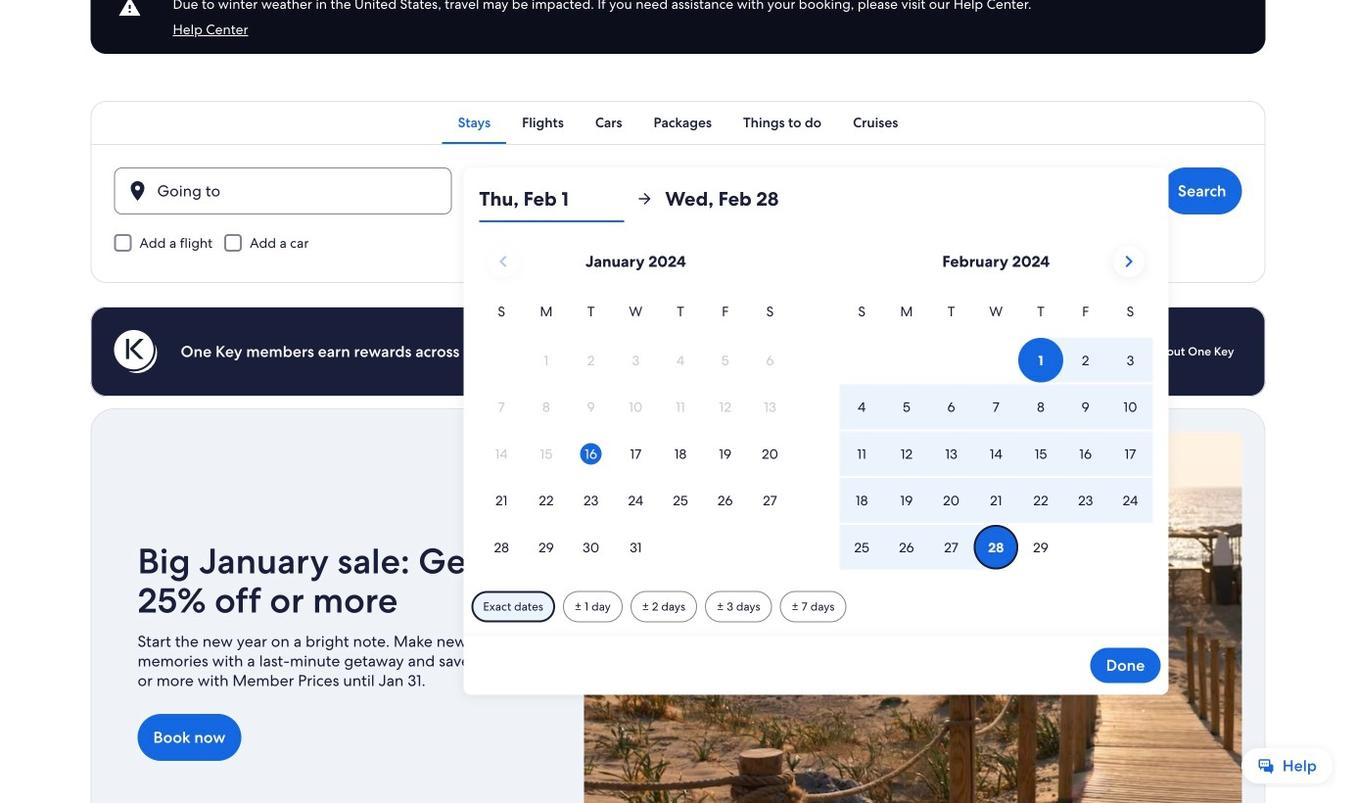 Task type: describe. For each thing, give the bounding box(es) containing it.
next month image
[[1118, 250, 1141, 273]]

directional image
[[636, 190, 654, 208]]

february 2024 element
[[840, 301, 1153, 572]]

previous month image
[[492, 250, 515, 273]]

today element
[[581, 443, 602, 465]]



Task type: vqa. For each thing, say whether or not it's contained in the screenshot.
I
no



Task type: locate. For each thing, give the bounding box(es) containing it.
january 2024 element
[[479, 301, 793, 572]]

application
[[479, 238, 1153, 572]]

tab list
[[91, 101, 1266, 144]]



